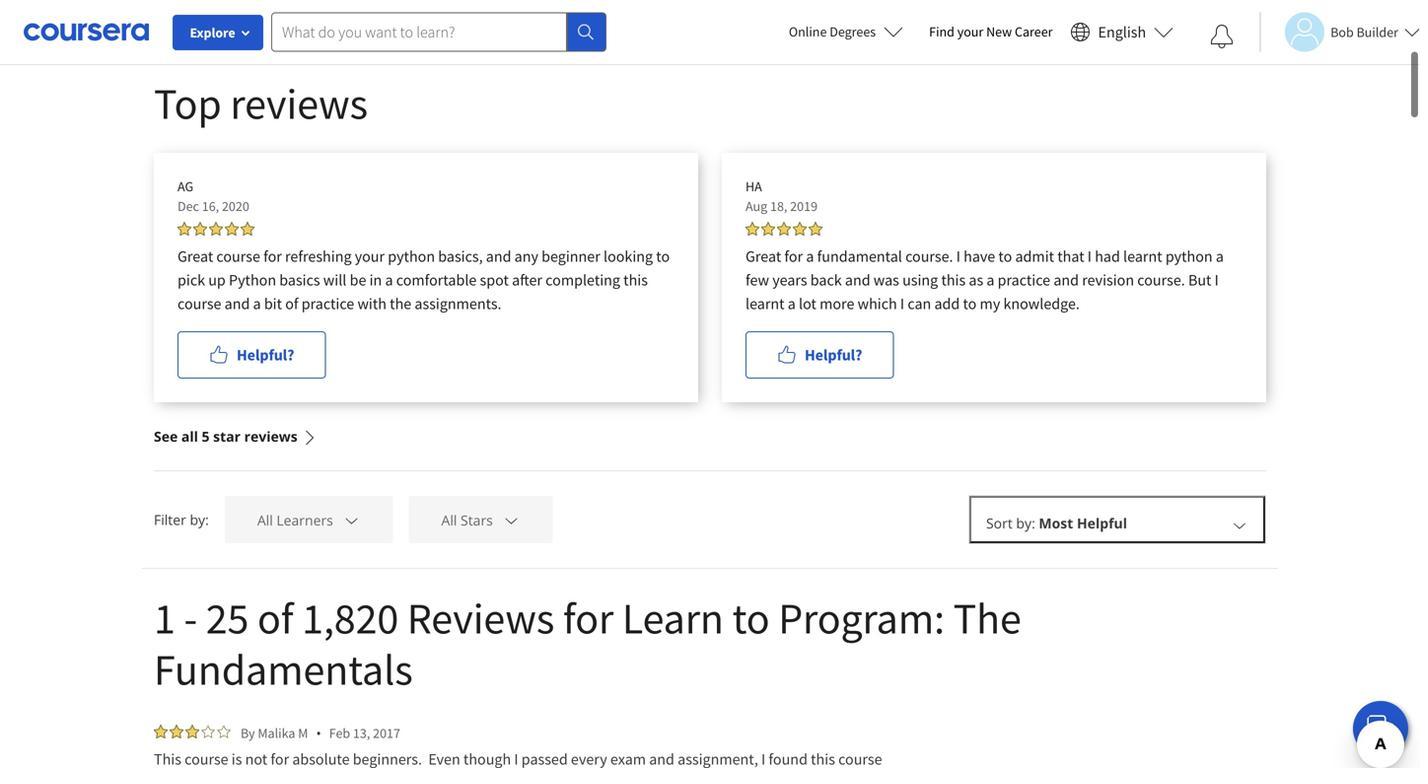 Task type: describe. For each thing, give the bounding box(es) containing it.
m
[[298, 725, 308, 742]]

learners
[[277, 511, 333, 530]]

ag dec 16, 2020
[[178, 178, 249, 215]]

had
[[1095, 247, 1121, 266]]

0 horizontal spatial learnt
[[746, 294, 785, 314]]

2 star image from the left
[[217, 725, 231, 739]]

new
[[987, 23, 1013, 40]]

practice inside 'great course for refreshing your python basics, and any beginner looking to pick up python basics will be in a comfortable spot after completing this course and a bit of practice with the assignments.'
[[302, 294, 354, 314]]

to left my
[[963, 294, 977, 314]]

and down that
[[1054, 270, 1079, 290]]

assignments.
[[415, 294, 502, 314]]

language.
[[714, 10, 776, 29]]

great for great for a fundamental course. i have to admit that i had learnt python a few years back and was using this as a practice and revision course. but i learnt a lot more which i can add to my knowledge.
[[746, 247, 782, 266]]

filled star image down "dec"
[[178, 222, 191, 236]]

refreshing
[[285, 247, 352, 266]]

looking
[[604, 247, 653, 266]]

after
[[512, 270, 543, 290]]

how
[[355, 10, 383, 29]]

18,
[[771, 197, 788, 215]]

years
[[773, 270, 808, 290]]

with
[[358, 294, 387, 314]]

and down up on the left of page
[[225, 294, 250, 314]]

top
[[154, 76, 222, 131]]

english
[[1099, 22, 1147, 42]]

your inside 'great course for refreshing your python basics, and any beginner looking to pick up python basics will be in a comfortable spot after completing this course and a bit of practice with the assignments.'
[[355, 247, 385, 266]]

1
[[154, 591, 175, 646]]

all
[[181, 427, 198, 446]]

all stars button
[[409, 496, 553, 544]]

dec
[[178, 197, 199, 215]]

comfortable
[[396, 270, 477, 290]]

5
[[202, 427, 210, 446]]

by malika m • feb 13, 2017
[[241, 724, 401, 743]]

teaches
[[274, 10, 324, 29]]

and down fundamental
[[845, 270, 871, 290]]

beginner
[[542, 247, 601, 266]]

for inside 'great course for refreshing your python basics, and any beginner looking to pick up python basics will be in a comfortable spot after completing this course and a bit of practice with the assignments.'
[[264, 247, 282, 266]]

to right have
[[999, 247, 1013, 266]]

16,
[[202, 197, 219, 215]]

ha aug 18, 2019
[[746, 178, 818, 215]]

by
[[241, 725, 255, 742]]

which
[[858, 294, 898, 314]]

any
[[515, 247, 539, 266]]

coursera image
[[24, 16, 149, 48]]

builder
[[1357, 23, 1399, 41]]

1 - 25 of 1,820 reviews for learn to program: the fundamentals
[[154, 591, 1022, 697]]

filter
[[154, 511, 186, 529]]

ha
[[746, 178, 762, 195]]

program:
[[779, 591, 945, 646]]

1 star image from the left
[[201, 725, 215, 739]]

bob builder
[[1331, 23, 1399, 41]]

online
[[789, 23, 827, 40]]

13,
[[353, 725, 370, 742]]

by: for sort
[[1017, 514, 1036, 533]]

you
[[328, 10, 351, 29]]

of inside 'great course for refreshing your python basics, and any beginner looking to pick up python basics will be in a comfortable spot after completing this course and a bit of practice with the assignments.'
[[285, 294, 299, 314]]

python inside 'great course for refreshing your python basics, and any beginner looking to pick up python basics will be in a comfortable spot after completing this course and a bit of practice with the assignments.'
[[229, 270, 276, 290]]

practice inside great for a fundamental course. i have to admit that i had learnt python a few years back and was using this as a practice and revision course. but i learnt a lot more which i can add to my knowledge.
[[998, 270, 1051, 290]]

0 vertical spatial the
[[640, 10, 661, 29]]

filled star image down 18,
[[777, 222, 791, 236]]

few
[[746, 270, 770, 290]]

i left have
[[957, 247, 961, 266]]

feb
[[329, 725, 350, 742]]

reviews inside button
[[244, 427, 298, 446]]

25
[[206, 591, 249, 646]]

will
[[323, 270, 347, 290]]

chat with us image
[[1366, 713, 1397, 745]]

0 vertical spatial using
[[602, 10, 636, 29]]

1 horizontal spatial learnt
[[1124, 247, 1163, 266]]

find your new career link
[[920, 20, 1063, 44]]

1 vertical spatial course.
[[1138, 270, 1186, 290]]

all learners
[[257, 511, 333, 530]]

0 vertical spatial your
[[958, 23, 984, 40]]

fun
[[439, 10, 461, 29]]

career
[[1015, 23, 1053, 40]]

i left had
[[1088, 247, 1092, 266]]

this inside 'great course for refreshing your python basics, and any beginner looking to pick up python basics will be in a comfortable spot after completing this course and a bit of practice with the assignments.'
[[624, 270, 648, 290]]

python inside great for a fundamental course. i have to admit that i had learnt python a few years back and was using this as a practice and revision course. but i learnt a lot more which i can add to my knowledge.
[[1166, 247, 1213, 266]]

1,820
[[302, 591, 399, 646]]

•
[[316, 724, 321, 743]]

and right fun
[[464, 10, 489, 29]]

see all 5 star reviews button
[[154, 403, 317, 471]]

great for great course for refreshing your python basics, and any beginner looking to pick up python basics will be in a comfortable spot after completing this course and a bit of practice with the assignments.
[[178, 247, 213, 266]]

2020
[[222, 197, 249, 215]]

add
[[935, 294, 960, 314]]

the
[[954, 591, 1022, 646]]

filled star image left by
[[170, 725, 184, 739]]

chevron down image
[[1231, 516, 1249, 534]]

reviews
[[407, 591, 555, 646]]

bit
[[264, 294, 282, 314]]

completing
[[546, 270, 621, 290]]

sort
[[987, 514, 1013, 533]]

for inside "1 - 25 of 1,820 reviews for learn to program: the fundamentals"
[[563, 591, 614, 646]]

fundamental
[[818, 247, 903, 266]]

-
[[184, 591, 197, 646]]

be
[[350, 270, 366, 290]]

top reviews
[[154, 76, 368, 131]]



Task type: vqa. For each thing, say whether or not it's contained in the screenshot.
top
yes



Task type: locate. For each thing, give the bounding box(es) containing it.
great inside 'great course for refreshing your python basics, and any beginner looking to pick up python basics will be in a comfortable spot after completing this course and a bit of practice with the assignments.'
[[178, 247, 213, 266]]

0 horizontal spatial python
[[388, 247, 435, 266]]

2017
[[373, 725, 401, 742]]

2 this from the left
[[942, 270, 966, 290]]

1 horizontal spatial helpful? button
[[746, 332, 894, 379]]

0 horizontal spatial this
[[624, 270, 648, 290]]

1 horizontal spatial for
[[563, 591, 614, 646]]

programs
[[536, 10, 598, 29]]

i left can
[[901, 294, 905, 314]]

bob
[[1331, 23, 1354, 41]]

1 horizontal spatial chevron down image
[[503, 511, 520, 529]]

as
[[969, 270, 984, 290]]

fundamentals
[[154, 642, 413, 697]]

python up but
[[1166, 247, 1213, 266]]

1 vertical spatial of
[[258, 591, 294, 646]]

of inside "1 - 25 of 1,820 reviews for learn to program: the fundamentals"
[[258, 591, 294, 646]]

of
[[285, 294, 299, 314], [258, 591, 294, 646]]

this down looking
[[624, 270, 648, 290]]

back
[[811, 270, 842, 290]]

1 horizontal spatial by:
[[1017, 514, 1036, 533]]

None search field
[[271, 12, 607, 52]]

great for a fundamental course. i have to admit that i had learnt python a few years back and was using this as a practice and revision course. but i learnt a lot more which i can add to my knowledge.
[[746, 247, 1224, 314]]

to right how on the top of the page
[[386, 10, 399, 29]]

What do you want to learn? text field
[[271, 12, 567, 52]]

filled star image down "16,"
[[209, 222, 223, 236]]

1 this from the left
[[624, 270, 648, 290]]

more
[[820, 294, 855, 314]]

to right learn
[[733, 591, 770, 646]]

1 horizontal spatial star image
[[217, 725, 231, 739]]

english button
[[1063, 0, 1182, 64]]

learnt down few
[[746, 294, 785, 314]]

0 vertical spatial python
[[665, 10, 710, 29]]

chevron down image
[[343, 511, 361, 529], [503, 511, 520, 529]]

but
[[1189, 270, 1212, 290]]

aug
[[746, 197, 768, 215]]

2 python from the left
[[1166, 247, 1213, 266]]

and
[[246, 10, 271, 29], [464, 10, 489, 29], [486, 247, 512, 266], [845, 270, 871, 290], [1054, 270, 1079, 290], [225, 294, 250, 314]]

malika
[[258, 725, 295, 742]]

0 horizontal spatial chevron down image
[[343, 511, 361, 529]]

1 horizontal spatial course.
[[1138, 270, 1186, 290]]

course up up on the left of page
[[216, 247, 260, 266]]

1 vertical spatial the
[[390, 294, 412, 314]]

all inside all learners button
[[257, 511, 273, 530]]

chevron down image for learners
[[343, 511, 361, 529]]

0 vertical spatial of
[[285, 294, 299, 314]]

and left teaches
[[246, 10, 271, 29]]

find your new career
[[930, 23, 1053, 40]]

the inside 'great course for refreshing your python basics, and any beginner looking to pick up python basics will be in a comfortable spot after completing this course and a bit of practice with the assignments.'
[[390, 294, 412, 314]]

1 horizontal spatial all
[[441, 511, 457, 530]]

by: right the filter
[[190, 511, 209, 529]]

using up can
[[903, 270, 939, 290]]

0 horizontal spatial helpful?
[[237, 345, 294, 365]]

0 vertical spatial course
[[216, 247, 260, 266]]

python inside 'great course for refreshing your python basics, and any beginner looking to pick up python basics will be in a comfortable spot after completing this course and a bit of practice with the assignments.'
[[388, 247, 435, 266]]

by:
[[190, 511, 209, 529], [1017, 514, 1036, 533]]

all learners button
[[225, 496, 393, 544]]

0 horizontal spatial your
[[355, 247, 385, 266]]

helpful? for learnt
[[805, 345, 863, 365]]

programming and teaches you how to write fun and useful programs using the python language.
[[154, 10, 776, 29]]

1 horizontal spatial python
[[665, 10, 710, 29]]

python up 'bit'
[[229, 270, 276, 290]]

0 horizontal spatial star image
[[201, 725, 215, 739]]

find
[[930, 23, 955, 40]]

great up few
[[746, 247, 782, 266]]

1 horizontal spatial python
[[1166, 247, 1213, 266]]

python
[[665, 10, 710, 29], [229, 270, 276, 290]]

of right 'bit'
[[285, 294, 299, 314]]

your up the in
[[355, 247, 385, 266]]

up
[[208, 270, 226, 290]]

of right 25
[[258, 591, 294, 646]]

0 horizontal spatial helpful? button
[[178, 332, 326, 379]]

helpful? button for practice
[[178, 332, 326, 379]]

learnt
[[1124, 247, 1163, 266], [746, 294, 785, 314]]

0 horizontal spatial practice
[[302, 294, 354, 314]]

2 helpful? from the left
[[805, 345, 863, 365]]

1 helpful? from the left
[[237, 345, 294, 365]]

1 vertical spatial your
[[355, 247, 385, 266]]

i
[[957, 247, 961, 266], [1088, 247, 1092, 266], [1215, 270, 1219, 290], [901, 294, 905, 314]]

practice
[[998, 270, 1051, 290], [302, 294, 354, 314]]

basics,
[[438, 247, 483, 266]]

2 horizontal spatial for
[[785, 247, 803, 266]]

2 great from the left
[[746, 247, 782, 266]]

learnt right had
[[1124, 247, 1163, 266]]

great course for refreshing your python basics, and any beginner looking to pick up python basics will be in a comfortable spot after completing this course and a bit of practice with the assignments.
[[178, 247, 670, 314]]

0 horizontal spatial all
[[257, 511, 273, 530]]

great up 'pick'
[[178, 247, 213, 266]]

and up spot
[[486, 247, 512, 266]]

1 python from the left
[[388, 247, 435, 266]]

helpful? button down lot
[[746, 332, 894, 379]]

all for all learners
[[257, 511, 273, 530]]

online degrees button
[[773, 10, 920, 53]]

helpful? button down 'bit'
[[178, 332, 326, 379]]

using right programs
[[602, 10, 636, 29]]

0 horizontal spatial course.
[[906, 247, 954, 266]]

course down 'pick'
[[178, 294, 221, 314]]

show notifications image
[[1211, 25, 1235, 48]]

0 horizontal spatial great
[[178, 247, 213, 266]]

0 horizontal spatial using
[[602, 10, 636, 29]]

for up the years
[[785, 247, 803, 266]]

2 all from the left
[[441, 511, 457, 530]]

1 vertical spatial reviews
[[244, 427, 298, 446]]

online degrees
[[789, 23, 876, 40]]

all stars
[[441, 511, 493, 530]]

helpful? down 'bit'
[[237, 345, 294, 365]]

1 horizontal spatial this
[[942, 270, 966, 290]]

ag
[[178, 178, 194, 195]]

most
[[1039, 514, 1074, 533]]

0 vertical spatial course.
[[906, 247, 954, 266]]

0 horizontal spatial by:
[[190, 511, 209, 529]]

2 chevron down image from the left
[[503, 511, 520, 529]]

practice down will
[[302, 294, 354, 314]]

0 horizontal spatial python
[[229, 270, 276, 290]]

0 horizontal spatial for
[[264, 247, 282, 266]]

0 vertical spatial learnt
[[1124, 247, 1163, 266]]

useful
[[492, 10, 532, 29]]

reviews
[[230, 76, 368, 131], [244, 427, 298, 446]]

course. up can
[[906, 247, 954, 266]]

practice down 'admit'
[[998, 270, 1051, 290]]

write
[[403, 10, 435, 29]]

for left learn
[[563, 591, 614, 646]]

reviews right star at the left bottom
[[244, 427, 298, 446]]

all
[[257, 511, 273, 530], [441, 511, 457, 530]]

course
[[216, 247, 260, 266], [178, 294, 221, 314]]

all for all stars
[[441, 511, 457, 530]]

admit
[[1016, 247, 1055, 266]]

1 horizontal spatial your
[[958, 23, 984, 40]]

your
[[958, 23, 984, 40], [355, 247, 385, 266]]

by: for filter
[[190, 511, 209, 529]]

a
[[806, 247, 814, 266], [1216, 247, 1224, 266], [385, 270, 393, 290], [987, 270, 995, 290], [253, 294, 261, 314], [788, 294, 796, 314]]

1 horizontal spatial practice
[[998, 270, 1051, 290]]

reviews down teaches
[[230, 76, 368, 131]]

for up basics
[[264, 247, 282, 266]]

for
[[264, 247, 282, 266], [785, 247, 803, 266], [563, 591, 614, 646]]

helpful
[[1077, 514, 1128, 533]]

all left stars
[[441, 511, 457, 530]]

to
[[386, 10, 399, 29], [656, 247, 670, 266], [999, 247, 1013, 266], [963, 294, 977, 314], [733, 591, 770, 646]]

1 horizontal spatial the
[[640, 10, 661, 29]]

chevron down image for stars
[[503, 511, 520, 529]]

helpful? button for learnt
[[746, 332, 894, 379]]

1 vertical spatial course
[[178, 294, 221, 314]]

revision
[[1083, 270, 1135, 290]]

lot
[[799, 294, 817, 314]]

2019
[[791, 197, 818, 215]]

1 vertical spatial practice
[[302, 294, 354, 314]]

to inside 'great course for refreshing your python basics, and any beginner looking to pick up python basics will be in a comfortable spot after completing this course and a bit of practice with the assignments.'
[[656, 247, 670, 266]]

chevron down image inside all learners button
[[343, 511, 361, 529]]

0 vertical spatial reviews
[[230, 76, 368, 131]]

great inside great for a fundamental course. i have to admit that i had learnt python a few years back and was using this as a practice and revision course. but i learnt a lot more which i can add to my knowledge.
[[746, 247, 782, 266]]

1 great from the left
[[178, 247, 213, 266]]

this left as
[[942, 270, 966, 290]]

all inside all stars button
[[441, 511, 457, 530]]

i right but
[[1215, 270, 1219, 290]]

programming
[[154, 10, 242, 29]]

course. left but
[[1138, 270, 1186, 290]]

1 chevron down image from the left
[[343, 511, 361, 529]]

2 helpful? button from the left
[[746, 332, 894, 379]]

knowledge.
[[1004, 294, 1080, 314]]

can
[[908, 294, 932, 314]]

helpful? button
[[178, 332, 326, 379], [746, 332, 894, 379]]

by: right sort
[[1017, 514, 1036, 533]]

star image
[[201, 725, 215, 739], [217, 725, 231, 739]]

learn
[[622, 591, 724, 646]]

to right looking
[[656, 247, 670, 266]]

for inside great for a fundamental course. i have to admit that i had learnt python a few years back and was using this as a practice and revision course. but i learnt a lot more which i can add to my knowledge.
[[785, 247, 803, 266]]

to inside "1 - 25 of 1,820 reviews for learn to program: the fundamentals"
[[733, 591, 770, 646]]

using inside great for a fundamental course. i have to admit that i had learnt python a few years back and was using this as a practice and revision course. but i learnt a lot more which i can add to my knowledge.
[[903, 270, 939, 290]]

1 helpful? button from the left
[[178, 332, 326, 379]]

0 horizontal spatial the
[[390, 294, 412, 314]]

filter by:
[[154, 511, 209, 529]]

all left learners
[[257, 511, 273, 530]]

this
[[624, 270, 648, 290], [942, 270, 966, 290]]

helpful? down the more
[[805, 345, 863, 365]]

see all 5 star reviews
[[154, 427, 298, 446]]

filled star image
[[193, 222, 207, 236], [225, 222, 239, 236], [241, 222, 255, 236], [746, 222, 760, 236], [762, 222, 776, 236], [793, 222, 807, 236], [809, 222, 823, 236], [154, 725, 168, 739], [185, 725, 199, 739]]

great
[[178, 247, 213, 266], [746, 247, 782, 266]]

1 horizontal spatial using
[[903, 270, 939, 290]]

in
[[370, 270, 382, 290]]

filled star image
[[178, 222, 191, 236], [209, 222, 223, 236], [777, 222, 791, 236], [170, 725, 184, 739]]

helpful?
[[237, 345, 294, 365], [805, 345, 863, 365]]

1 vertical spatial python
[[229, 270, 276, 290]]

1 vertical spatial using
[[903, 270, 939, 290]]

0 vertical spatial practice
[[998, 270, 1051, 290]]

1 horizontal spatial great
[[746, 247, 782, 266]]

this inside great for a fundamental course. i have to admit that i had learnt python a few years back and was using this as a practice and revision course. but i learnt a lot more which i can add to my knowledge.
[[942, 270, 966, 290]]

chevron down image right stars
[[503, 511, 520, 529]]

1 horizontal spatial helpful?
[[805, 345, 863, 365]]

see
[[154, 427, 178, 446]]

was
[[874, 270, 900, 290]]

1 all from the left
[[257, 511, 273, 530]]

python left language.
[[665, 10, 710, 29]]

explore
[[190, 24, 235, 41]]

bob builder button
[[1260, 12, 1421, 52]]

basics
[[279, 270, 320, 290]]

the right the with at the left of the page
[[390, 294, 412, 314]]

1 vertical spatial learnt
[[746, 294, 785, 314]]

helpful? for practice
[[237, 345, 294, 365]]

python up comfortable
[[388, 247, 435, 266]]

have
[[964, 247, 996, 266]]

chevron down image right learners
[[343, 511, 361, 529]]

your right find
[[958, 23, 984, 40]]

the right programs
[[640, 10, 661, 29]]

python
[[388, 247, 435, 266], [1166, 247, 1213, 266]]

chevron down image inside all stars button
[[503, 511, 520, 529]]

sort by: most helpful
[[987, 514, 1128, 533]]

that
[[1058, 247, 1085, 266]]



